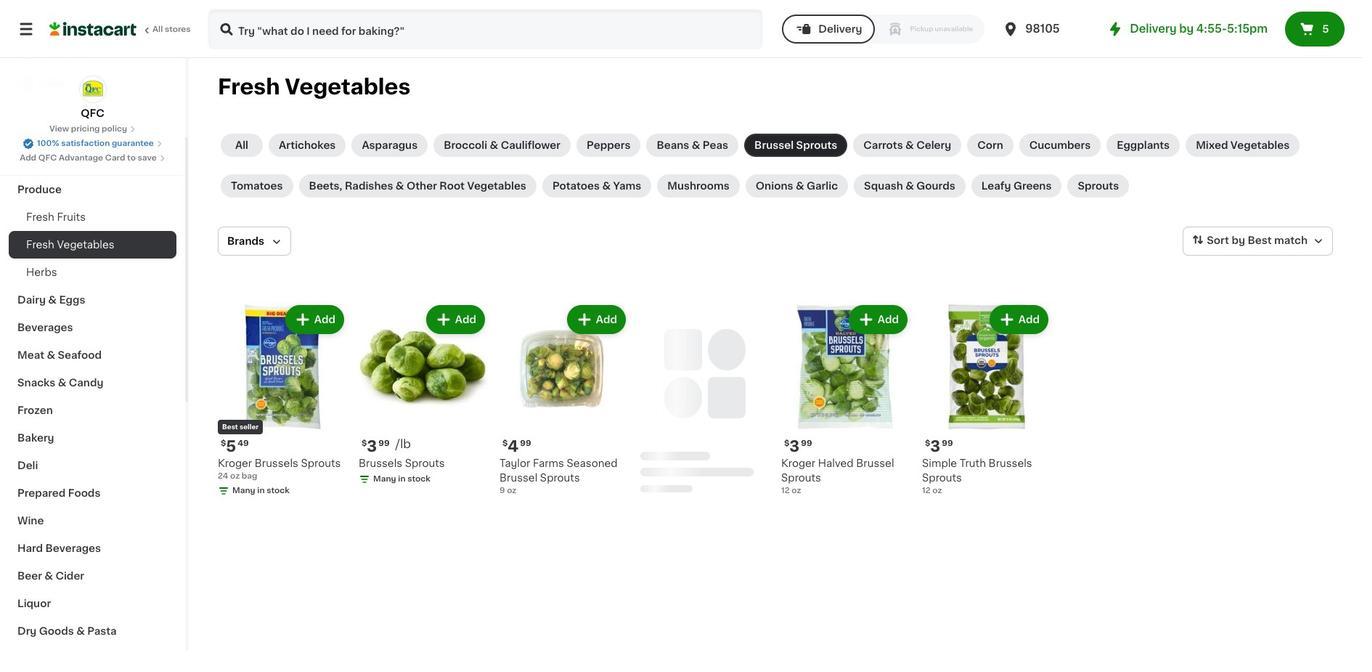 Task type: locate. For each thing, give the bounding box(es) containing it.
sprouts inside sprouts link
[[1078, 181, 1120, 191]]

stock down kroger brussels sprouts 24 oz bag
[[267, 487, 290, 495]]

1 horizontal spatial delivery
[[1131, 23, 1177, 34]]

kroger left the halved at bottom right
[[782, 458, 816, 469]]

1 horizontal spatial all
[[235, 140, 249, 150]]

$ up taylor
[[503, 440, 508, 448]]

view pricing policy link
[[49, 124, 136, 135]]

frozen link
[[9, 397, 177, 424]]

98105 button
[[1003, 9, 1090, 49]]

& inside snacks & candy link
[[58, 378, 66, 388]]

squash & gourds
[[865, 181, 956, 191]]

3 brussels from the left
[[989, 458, 1033, 469]]

0 horizontal spatial all
[[153, 25, 163, 33]]

$ left /lb
[[362, 440, 367, 448]]

snacks
[[17, 378, 55, 388]]

& left peas
[[692, 140, 701, 150]]

5 add button from the left
[[992, 307, 1048, 333]]

1 vertical spatial brussel
[[857, 458, 895, 469]]

in
[[398, 475, 406, 483], [257, 487, 265, 495]]

$ inside $ 5 49
[[221, 440, 226, 448]]

$ 3 99 up the simple at the right of page
[[926, 439, 954, 454]]

brands
[[227, 236, 264, 246]]

thanksgiving link
[[9, 148, 177, 176]]

1 vertical spatial qfc
[[38, 154, 57, 162]]

0 horizontal spatial 5
[[226, 439, 236, 454]]

sprouts
[[797, 140, 838, 150], [1078, 181, 1120, 191], [301, 458, 341, 469], [405, 458, 445, 469], [540, 473, 580, 483], [782, 473, 822, 483], [923, 473, 963, 483]]

& inside carrots & celery link
[[906, 140, 915, 150]]

all up tomatoes
[[235, 140, 249, 150]]

& right beer
[[45, 571, 53, 581]]

product group containing 4
[[500, 302, 629, 497]]

kroger for sprouts
[[782, 458, 816, 469]]

in down bag
[[257, 487, 265, 495]]

product group
[[218, 302, 347, 500], [359, 302, 488, 488], [500, 302, 629, 497], [782, 302, 911, 497], [923, 302, 1052, 497]]

add button for kroger brussels sprouts
[[287, 307, 343, 333]]

12 inside simple truth brussels sprouts 12 oz
[[923, 487, 931, 495]]

brands button
[[218, 227, 291, 256]]

3 up the simple at the right of page
[[931, 439, 941, 454]]

delivery by 4:55-5:15pm
[[1131, 23, 1269, 34]]

by right "sort"
[[1232, 236, 1246, 246]]

3 $ 3 99 from the left
[[926, 439, 954, 454]]

99 up the simple at the right of page
[[942, 440, 954, 448]]

by inside field
[[1232, 236, 1246, 246]]

1 add button from the left
[[287, 307, 343, 333]]

3 product group from the left
[[500, 302, 629, 497]]

$ up the simple at the right of page
[[926, 440, 931, 448]]

1 3 from the left
[[367, 439, 377, 454]]

0 horizontal spatial kroger
[[218, 458, 252, 469]]

by for delivery
[[1180, 23, 1194, 34]]

other
[[407, 181, 437, 191]]

kroger brussels sprouts 24 oz bag
[[218, 458, 341, 480]]

product group containing 5
[[218, 302, 347, 500]]

kroger for 24
[[218, 458, 252, 469]]

in down brussels sprouts
[[398, 475, 406, 483]]

1 kroger from the left
[[218, 458, 252, 469]]

delivery for delivery
[[819, 24, 863, 34]]

many down brussels sprouts
[[373, 475, 396, 483]]

99 left /lb
[[379, 440, 390, 448]]

0 vertical spatial many
[[373, 475, 396, 483]]

sprouts inside kroger halved brussel sprouts 12 oz
[[782, 473, 822, 483]]

fresh up herbs
[[26, 240, 54, 250]]

$ 3 99 up kroger halved brussel sprouts 12 oz
[[785, 439, 813, 454]]

1 horizontal spatial brussels
[[359, 458, 403, 469]]

2 kroger from the left
[[782, 458, 816, 469]]

0 horizontal spatial stock
[[267, 487, 290, 495]]

0 horizontal spatial $ 3 99
[[362, 439, 390, 454]]

1 vertical spatial many in stock
[[232, 487, 290, 495]]

1 horizontal spatial 12
[[923, 487, 931, 495]]

squash
[[865, 181, 904, 191]]

it
[[64, 49, 71, 59]]

1 horizontal spatial qfc
[[81, 108, 104, 118]]

brussel right the halved at bottom right
[[857, 458, 895, 469]]

oz inside simple truth brussels sprouts 12 oz
[[933, 487, 943, 495]]

5:15pm
[[1228, 23, 1269, 34]]

2 12 from the left
[[923, 487, 931, 495]]

fresh up the all link
[[218, 76, 280, 97]]

& inside the potatoes & yams link
[[603, 181, 611, 191]]

0 vertical spatial fresh vegetables
[[218, 76, 411, 97]]

2 3 from the left
[[790, 439, 800, 454]]

greens
[[1014, 181, 1052, 191]]

vegetables down broccoli & cauliflower link
[[467, 181, 527, 191]]

0 vertical spatial best
[[1248, 236, 1273, 246]]

3 left /lb
[[367, 439, 377, 454]]

celery
[[917, 140, 952, 150]]

0 vertical spatial all
[[153, 25, 163, 33]]

onions
[[756, 181, 794, 191]]

fresh down produce
[[26, 212, 54, 222]]

advantage
[[59, 154, 103, 162]]

&
[[490, 140, 499, 150], [692, 140, 701, 150], [906, 140, 915, 150], [396, 181, 404, 191], [603, 181, 611, 191], [796, 181, 805, 191], [906, 181, 915, 191], [48, 295, 57, 305], [47, 350, 55, 360], [58, 378, 66, 388], [45, 571, 53, 581], [76, 626, 85, 636]]

beverages up cider
[[45, 543, 101, 554]]

& inside onions & garlic link
[[796, 181, 805, 191]]

hard
[[17, 543, 43, 554]]

asparagus link
[[352, 134, 428, 157]]

2 horizontal spatial $ 3 99
[[926, 439, 954, 454]]

1 $ from the left
[[221, 440, 226, 448]]

99 up kroger halved brussel sprouts 12 oz
[[802, 440, 813, 448]]

vegetables up artichokes link
[[285, 76, 411, 97]]

kroger inside kroger halved brussel sprouts 12 oz
[[782, 458, 816, 469]]

& for beans & peas
[[692, 140, 701, 150]]

by left 4:55- on the top of the page
[[1180, 23, 1194, 34]]

brussels down /lb
[[359, 458, 403, 469]]

snacks & candy link
[[9, 369, 177, 397]]

& inside squash & gourds link
[[906, 181, 915, 191]]

$ 3 99 left /lb
[[362, 439, 390, 454]]

99 inside $ 4 99
[[520, 440, 531, 448]]

$ inside $ 4 99
[[503, 440, 508, 448]]

& inside beer & cider link
[[45, 571, 53, 581]]

foods
[[68, 488, 101, 498]]

all for all stores
[[153, 25, 163, 33]]

oz
[[230, 472, 240, 480], [507, 487, 517, 495], [792, 487, 802, 495], [933, 487, 943, 495]]

$
[[221, 440, 226, 448], [362, 440, 367, 448], [503, 440, 508, 448], [785, 440, 790, 448], [926, 440, 931, 448]]

qfc link
[[79, 76, 106, 121]]

fresh for fresh fruits
[[26, 240, 54, 250]]

1 horizontal spatial by
[[1232, 236, 1246, 246]]

$ 4 99
[[503, 439, 531, 454]]

$ left 49
[[221, 440, 226, 448]]

mixed vegetables
[[1197, 140, 1291, 150]]

0 vertical spatial qfc
[[81, 108, 104, 118]]

0 horizontal spatial 12
[[782, 487, 790, 495]]

1 horizontal spatial $ 3 99
[[785, 439, 813, 454]]

0 vertical spatial in
[[398, 475, 406, 483]]

& inside meat & seafood "link"
[[47, 350, 55, 360]]

pasta
[[87, 626, 117, 636]]

cauliflower
[[501, 140, 561, 150]]

onions & garlic link
[[746, 174, 849, 198]]

cucumbers
[[1030, 140, 1091, 150]]

onions & garlic
[[756, 181, 838, 191]]

3 for simple truth brussels sprouts
[[931, 439, 941, 454]]

delivery by 4:55-5:15pm link
[[1107, 20, 1269, 38]]

1 12 from the left
[[782, 487, 790, 495]]

1 horizontal spatial fresh vegetables
[[218, 76, 411, 97]]

1 horizontal spatial stock
[[408, 475, 431, 483]]

4 add button from the left
[[851, 307, 907, 333]]

99 for taylor farms seasoned brussel sprouts
[[520, 440, 531, 448]]

100% satisfaction guarantee
[[37, 139, 154, 147]]

buy it again link
[[9, 39, 177, 68]]

0 horizontal spatial best
[[222, 424, 238, 430]]

0 horizontal spatial by
[[1180, 23, 1194, 34]]

2 add button from the left
[[428, 307, 484, 333]]

bakery
[[17, 433, 54, 443]]

& left celery
[[906, 140, 915, 150]]

qfc down '100%'
[[38, 154, 57, 162]]

& left the yams
[[603, 181, 611, 191]]

99 for kroger halved brussel sprouts
[[802, 440, 813, 448]]

$ 5 49
[[221, 439, 249, 454]]

add button for kroger halved brussel sprouts
[[851, 307, 907, 333]]

sprouts inside simple truth brussels sprouts 12 oz
[[923, 473, 963, 483]]

5 $ from the left
[[926, 440, 931, 448]]

simple truth brussels sprouts 12 oz
[[923, 458, 1033, 495]]

& left "candy"
[[58, 378, 66, 388]]

fresh vegetables down fruits
[[26, 240, 114, 250]]

brussel down taylor
[[500, 473, 538, 483]]

artichokes link
[[269, 134, 346, 157]]

& left pasta
[[76, 626, 85, 636]]

& left the eggs
[[48, 295, 57, 305]]

best left the match
[[1248, 236, 1273, 246]]

potatoes & yams
[[553, 181, 642, 191]]

1 vertical spatial in
[[257, 487, 265, 495]]

0 vertical spatial by
[[1180, 23, 1194, 34]]

& for squash & gourds
[[906, 181, 915, 191]]

4 product group from the left
[[782, 302, 911, 497]]

None search field
[[208, 9, 764, 49]]

0 horizontal spatial many
[[232, 487, 256, 495]]

1 product group from the left
[[218, 302, 347, 500]]

meat & seafood
[[17, 350, 102, 360]]

0 vertical spatial many in stock
[[373, 475, 431, 483]]

many down bag
[[232, 487, 256, 495]]

3 up kroger halved brussel sprouts 12 oz
[[790, 439, 800, 454]]

again
[[73, 49, 102, 59]]

2 $ 3 99 from the left
[[785, 439, 813, 454]]

qfc
[[81, 108, 104, 118], [38, 154, 57, 162]]

1 horizontal spatial many in stock
[[373, 475, 431, 483]]

5 product group from the left
[[923, 302, 1052, 497]]

beer & cider link
[[9, 562, 177, 590]]

mushrooms link
[[658, 174, 740, 198]]

stock down brussels sprouts
[[408, 475, 431, 483]]

& left other
[[396, 181, 404, 191]]

all left stores
[[153, 25, 163, 33]]

& for meat & seafood
[[47, 350, 55, 360]]

$ for taylor farms seasoned brussel sprouts
[[503, 440, 508, 448]]

fruits
[[57, 212, 86, 222]]

kroger inside kroger brussels sprouts 24 oz bag
[[218, 458, 252, 469]]

brussels up bag
[[255, 458, 299, 469]]

3 3 from the left
[[931, 439, 941, 454]]

satisfaction
[[61, 139, 110, 147]]

qfc up view pricing policy link on the top of page
[[81, 108, 104, 118]]

& left the gourds
[[906, 181, 915, 191]]

12 for kroger halved brussel sprouts
[[782, 487, 790, 495]]

fresh vegetables up artichokes link
[[218, 76, 411, 97]]

1 horizontal spatial best
[[1248, 236, 1273, 246]]

1 horizontal spatial 3
[[790, 439, 800, 454]]

99 right 4
[[520, 440, 531, 448]]

4 $ from the left
[[785, 440, 790, 448]]

12 inside kroger halved brussel sprouts 12 oz
[[782, 487, 790, 495]]

peppers
[[587, 140, 631, 150]]

2 horizontal spatial 3
[[931, 439, 941, 454]]

best left the seller
[[222, 424, 238, 430]]

1 horizontal spatial 5
[[1323, 24, 1330, 34]]

leafy
[[982, 181, 1012, 191]]

deli
[[17, 461, 38, 471]]

instacart logo image
[[49, 20, 137, 38]]

qfc inside "link"
[[38, 154, 57, 162]]

& left garlic
[[796, 181, 805, 191]]

radishes
[[345, 181, 393, 191]]

& right meat
[[47, 350, 55, 360]]

5
[[1323, 24, 1330, 34], [226, 439, 236, 454]]

brussel up onions
[[755, 140, 794, 150]]

4 99 from the left
[[942, 440, 954, 448]]

cider
[[56, 571, 84, 581]]

0 horizontal spatial 3
[[367, 439, 377, 454]]

0 horizontal spatial qfc
[[38, 154, 57, 162]]

add inside "link"
[[20, 154, 36, 162]]

$ up kroger halved brussel sprouts 12 oz
[[785, 440, 790, 448]]

fresh vegetables link
[[9, 231, 177, 259]]

service type group
[[783, 15, 985, 44]]

2 99 from the left
[[520, 440, 531, 448]]

1 brussels from the left
[[255, 458, 299, 469]]

2 vertical spatial brussel
[[500, 473, 538, 483]]

3 add button from the left
[[569, 307, 625, 333]]

3 for kroger halved brussel sprouts
[[790, 439, 800, 454]]

delivery inside "button"
[[819, 24, 863, 34]]

all
[[153, 25, 163, 33], [235, 140, 249, 150]]

1 vertical spatial all
[[235, 140, 249, 150]]

1 vertical spatial stock
[[267, 487, 290, 495]]

0 horizontal spatial delivery
[[819, 24, 863, 34]]

12
[[782, 487, 790, 495], [923, 487, 931, 495]]

2 horizontal spatial brussel
[[857, 458, 895, 469]]

5 inside button
[[1323, 24, 1330, 34]]

peppers link
[[577, 134, 641, 157]]

1 $ 3 99 from the left
[[362, 439, 390, 454]]

beets, radishes & other root vegetables
[[309, 181, 527, 191]]

1 vertical spatial fresh
[[26, 212, 54, 222]]

artichokes
[[279, 140, 336, 150]]

& inside beans & peas link
[[692, 140, 701, 150]]

0 horizontal spatial brussels
[[255, 458, 299, 469]]

1 vertical spatial fresh vegetables
[[26, 240, 114, 250]]

9
[[500, 487, 505, 495]]

3 $ from the left
[[503, 440, 508, 448]]

0 horizontal spatial in
[[257, 487, 265, 495]]

broccoli
[[444, 140, 488, 150]]

best inside field
[[1248, 236, 1273, 246]]

card
[[105, 154, 125, 162]]

1 horizontal spatial kroger
[[782, 458, 816, 469]]

many in stock down brussels sprouts
[[373, 475, 431, 483]]

1 horizontal spatial brussel
[[755, 140, 794, 150]]

qfc logo image
[[79, 76, 106, 103]]

hard beverages
[[17, 543, 101, 554]]

vegetables right mixed
[[1231, 140, 1291, 150]]

farms
[[533, 458, 564, 469]]

best inside product group
[[222, 424, 238, 430]]

& inside 'dairy & eggs' link
[[48, 295, 57, 305]]

beverages
[[17, 323, 73, 333], [45, 543, 101, 554]]

2 vertical spatial fresh
[[26, 240, 54, 250]]

0 horizontal spatial brussel
[[500, 473, 538, 483]]

brussel
[[755, 140, 794, 150], [857, 458, 895, 469], [500, 473, 538, 483]]

beverages down dairy & eggs
[[17, 323, 73, 333]]

& inside broccoli & cauliflower link
[[490, 140, 499, 150]]

brussels right truth on the right of page
[[989, 458, 1033, 469]]

0 vertical spatial 5
[[1323, 24, 1330, 34]]

thanksgiving
[[17, 157, 87, 167]]

all inside all stores link
[[153, 25, 163, 33]]

1 99 from the left
[[379, 440, 390, 448]]

all inside the all link
[[235, 140, 249, 150]]

many in stock down bag
[[232, 487, 290, 495]]

2 horizontal spatial brussels
[[989, 458, 1033, 469]]

1 vertical spatial best
[[222, 424, 238, 430]]

& right the broccoli
[[490, 140, 499, 150]]

gourds
[[917, 181, 956, 191]]

liquor
[[17, 599, 51, 609]]

1 vertical spatial by
[[1232, 236, 1246, 246]]

kroger down $ 5 49
[[218, 458, 252, 469]]

$3.99 per pound element
[[359, 437, 488, 456]]

view pricing policy
[[49, 125, 127, 133]]

sprouts inside kroger brussels sprouts 24 oz bag
[[301, 458, 341, 469]]

sort by
[[1208, 236, 1246, 246]]

add button for brussels sprouts
[[428, 307, 484, 333]]

yams
[[613, 181, 642, 191]]

best
[[1248, 236, 1273, 246], [222, 424, 238, 430]]

3 99 from the left
[[802, 440, 813, 448]]



Task type: describe. For each thing, give the bounding box(es) containing it.
oz inside taylor farms seasoned brussel sprouts 9 oz
[[507, 487, 517, 495]]

1 horizontal spatial many
[[373, 475, 396, 483]]

add for kroger halved brussel sprouts
[[878, 315, 899, 325]]

stores
[[165, 25, 191, 33]]

$ 3 99 inside "$3.99 per pound" element
[[362, 439, 390, 454]]

& for beer & cider
[[45, 571, 53, 581]]

add for taylor farms seasoned brussel sprouts
[[596, 315, 618, 325]]

1 horizontal spatial in
[[398, 475, 406, 483]]

beets,
[[309, 181, 343, 191]]

all for all
[[235, 140, 249, 150]]

add for kroger brussels sprouts
[[314, 315, 336, 325]]

brussels inside simple truth brussels sprouts 12 oz
[[989, 458, 1033, 469]]

eggplants link
[[1107, 134, 1181, 157]]

best for best match
[[1248, 236, 1273, 246]]

vegetables down fresh fruits link
[[57, 240, 114, 250]]

cucumbers link
[[1020, 134, 1102, 157]]

by for sort
[[1232, 236, 1246, 246]]

0 horizontal spatial fresh vegetables
[[26, 240, 114, 250]]

fresh fruits
[[26, 212, 86, 222]]

delivery button
[[783, 15, 876, 44]]

oz inside kroger halved brussel sprouts 12 oz
[[792, 487, 802, 495]]

delivery for delivery by 4:55-5:15pm
[[1131, 23, 1177, 34]]

policy
[[102, 125, 127, 133]]

leafy greens link
[[972, 174, 1062, 198]]

2 product group from the left
[[359, 302, 488, 488]]

brussel sprouts link
[[745, 134, 848, 157]]

produce
[[17, 185, 62, 195]]

corn link
[[968, 134, 1014, 157]]

recipes
[[17, 129, 60, 139]]

broccoli & cauliflower link
[[434, 134, 571, 157]]

taylor
[[500, 458, 531, 469]]

best for best seller
[[222, 424, 238, 430]]

1 vertical spatial many
[[232, 487, 256, 495]]

mixed vegetables link
[[1187, 134, 1301, 157]]

fresh fruits link
[[9, 203, 177, 231]]

sprouts inside taylor farms seasoned brussel sprouts 9 oz
[[540, 473, 580, 483]]

tomatoes link
[[221, 174, 293, 198]]

0 vertical spatial brussel
[[755, 140, 794, 150]]

to
[[127, 154, 136, 162]]

99 inside "$3.99 per pound" element
[[379, 440, 390, 448]]

bag
[[242, 472, 258, 480]]

5 button
[[1286, 12, 1346, 46]]

$ for kroger halved brussel sprouts
[[785, 440, 790, 448]]

sprouts link
[[1068, 174, 1130, 198]]

add for brussels sprouts
[[455, 315, 477, 325]]

& for broccoli & cauliflower
[[490, 140, 499, 150]]

1 vertical spatial beverages
[[45, 543, 101, 554]]

frozen
[[17, 405, 53, 416]]

dairy & eggs
[[17, 295, 85, 305]]

$ for simple truth brussels sprouts
[[926, 440, 931, 448]]

0 vertical spatial stock
[[408, 475, 431, 483]]

1 vertical spatial 5
[[226, 439, 236, 454]]

taylor farms seasoned brussel sprouts 9 oz
[[500, 458, 618, 495]]

prepared foods
[[17, 488, 101, 498]]

99 for simple truth brussels sprouts
[[942, 440, 954, 448]]

seller
[[240, 424, 259, 430]]

halved
[[819, 458, 854, 469]]

0 horizontal spatial many in stock
[[232, 487, 290, 495]]

& for snacks & candy
[[58, 378, 66, 388]]

$ for kroger brussels sprouts
[[221, 440, 226, 448]]

pricing
[[71, 125, 100, 133]]

snacks & candy
[[17, 378, 104, 388]]

& for potatoes & yams
[[603, 181, 611, 191]]

49
[[238, 440, 249, 448]]

all link
[[221, 134, 263, 157]]

beans & peas link
[[647, 134, 739, 157]]

beer
[[17, 571, 42, 581]]

brussel inside kroger halved brussel sprouts 12 oz
[[857, 458, 895, 469]]

carrots
[[864, 140, 904, 150]]

add qfc advantage card to save link
[[20, 153, 166, 164]]

prepared foods link
[[9, 480, 177, 507]]

& for dairy & eggs
[[48, 295, 57, 305]]

dairy & eggs link
[[9, 286, 177, 314]]

seasoned
[[567, 458, 618, 469]]

match
[[1275, 236, 1308, 246]]

brussel inside taylor farms seasoned brussel sprouts 9 oz
[[500, 473, 538, 483]]

meat & seafood link
[[9, 341, 177, 369]]

tomatoes
[[231, 181, 283, 191]]

$ 3 99 for simple truth brussels sprouts
[[926, 439, 954, 454]]

beets, radishes & other root vegetables link
[[299, 174, 537, 198]]

0 vertical spatial beverages
[[17, 323, 73, 333]]

2 brussels from the left
[[359, 458, 403, 469]]

& inside beets, radishes & other root vegetables link
[[396, 181, 404, 191]]

leafy greens
[[982, 181, 1052, 191]]

wine link
[[9, 507, 177, 535]]

100% satisfaction guarantee button
[[23, 135, 163, 150]]

bakery link
[[9, 424, 177, 452]]

oz inside kroger brussels sprouts 24 oz bag
[[230, 472, 240, 480]]

12 for simple truth brussels sprouts
[[923, 487, 931, 495]]

& inside dry goods & pasta link
[[76, 626, 85, 636]]

save
[[138, 154, 157, 162]]

meat
[[17, 350, 44, 360]]

herbs
[[26, 267, 57, 278]]

all stores link
[[49, 9, 192, 49]]

brussels inside kroger brussels sprouts 24 oz bag
[[255, 458, 299, 469]]

add button for simple truth brussels sprouts
[[992, 307, 1048, 333]]

kroger halved brussel sprouts 12 oz
[[782, 458, 895, 495]]

add for simple truth brussels sprouts
[[1019, 315, 1040, 325]]

sprouts inside "brussel sprouts" link
[[797, 140, 838, 150]]

& for onions & garlic
[[796, 181, 805, 191]]

24
[[218, 472, 228, 480]]

dry goods & pasta link
[[9, 618, 177, 645]]

beans & peas
[[657, 140, 729, 150]]

Best match Sort by field
[[1184, 227, 1334, 256]]

$ 3 99 for kroger halved brussel sprouts
[[785, 439, 813, 454]]

add button for taylor farms seasoned brussel sprouts
[[569, 307, 625, 333]]

broccoli & cauliflower
[[444, 140, 561, 150]]

98105
[[1026, 23, 1060, 34]]

mushrooms
[[668, 181, 730, 191]]

Search field
[[209, 10, 762, 48]]

root
[[440, 181, 465, 191]]

beer & cider
[[17, 571, 84, 581]]

vegetables inside 'link'
[[1231, 140, 1291, 150]]

0 vertical spatial fresh
[[218, 76, 280, 97]]

4
[[508, 439, 519, 454]]

carrots & celery link
[[854, 134, 962, 157]]

& for carrots & celery
[[906, 140, 915, 150]]

2 $ from the left
[[362, 440, 367, 448]]

fresh for produce
[[26, 212, 54, 222]]

potatoes & yams link
[[543, 174, 652, 198]]

buy it again
[[41, 49, 102, 59]]

4:55-
[[1197, 23, 1228, 34]]



Task type: vqa. For each thing, say whether or not it's contained in the screenshot.
main content
no



